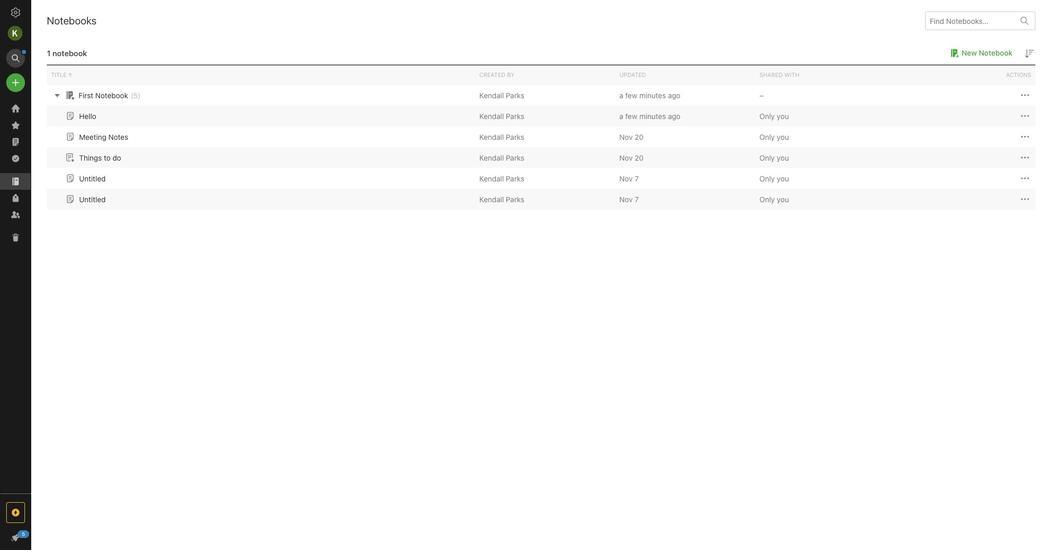 Task type: vqa. For each thing, say whether or not it's contained in the screenshot.
row
no



Task type: describe. For each thing, give the bounding box(es) containing it.
nov 20 for meeting notes
[[620, 132, 644, 141]]

more actions image for meeting notes
[[1019, 131, 1032, 143]]

first notebook row
[[47, 85, 1036, 106]]

shared with button
[[756, 66, 896, 84]]

kendall for second 'untitled' row from the top of the "notebooks" element untitled button
[[480, 195, 504, 204]]

1 notebook
[[47, 48, 87, 58]]

nov for more actions icon in the 'meeting notes' row
[[620, 132, 633, 141]]

kendall inside first notebook row
[[480, 91, 504, 100]]

new notebook
[[962, 48, 1013, 57]]

nov 20 for things to do
[[620, 153, 644, 162]]

untitled button for first 'untitled' row
[[64, 172, 106, 185]]

Find Notebooks… text field
[[926, 12, 1015, 29]]

updated button
[[616, 66, 756, 84]]

you for more actions image within the 'untitled' row
[[777, 174, 789, 183]]

more actions field for second 'untitled' row from the top of the "notebooks" element
[[1019, 193, 1032, 206]]

created by button
[[475, 66, 616, 84]]

parks for untitled button for first 'untitled' row
[[506, 174, 525, 183]]

more actions image for untitled
[[1019, 193, 1032, 206]]

only for more actions image inside hello row
[[760, 112, 775, 121]]

1
[[47, 48, 50, 58]]

hello
[[79, 112, 96, 121]]

parks for things to do button
[[506, 153, 525, 162]]

Help and Learning task checklist field
[[0, 530, 31, 547]]

kendall parks for the hello button
[[480, 112, 525, 121]]

a few minutes ago for –
[[620, 91, 681, 100]]

meeting notes row
[[47, 126, 1036, 147]]

new notebook button
[[948, 47, 1013, 59]]

created by
[[480, 71, 515, 78]]

only for more actions icon in things to do row
[[760, 153, 775, 162]]

do
[[113, 153, 121, 162]]

kendall for untitled button for first 'untitled' row
[[480, 174, 504, 183]]

click to expand image
[[27, 531, 35, 544]]

a few minutes ago for only you
[[620, 112, 681, 121]]

title button
[[47, 66, 475, 84]]

home image
[[9, 103, 22, 115]]

nov for more actions icon inside 'untitled' row
[[620, 195, 633, 204]]

more actions field for things to do row
[[1019, 151, 1032, 164]]

with
[[785, 71, 800, 78]]

you for more actions icon inside 'untitled' row
[[777, 195, 789, 204]]

untitled button for second 'untitled' row from the top of the "notebooks" element
[[64, 193, 106, 206]]

created
[[480, 71, 506, 78]]

few for only you
[[626, 112, 638, 121]]

only for more actions image within the 'untitled' row
[[760, 174, 775, 183]]

ago for –
[[668, 91, 681, 100]]

you for more actions icon in the 'meeting notes' row
[[777, 132, 789, 141]]

settings image
[[9, 6, 22, 19]]

first
[[79, 91, 93, 100]]

notebook for first
[[95, 91, 128, 100]]

more actions image for a few minutes ago
[[1019, 110, 1032, 122]]

things to do row
[[47, 147, 1036, 168]]

kendall parks for meeting notes button
[[480, 132, 525, 141]]

1 untitled row from the top
[[47, 168, 1036, 189]]

meeting notes
[[79, 132, 128, 141]]

upgrade image
[[9, 507, 22, 520]]

only for more actions icon in the 'meeting notes' row
[[760, 132, 775, 141]]

kendall parks inside first notebook row
[[480, 91, 525, 100]]

parks inside first notebook row
[[506, 91, 525, 100]]

only you for more actions icon in the 'meeting notes' row
[[760, 132, 789, 141]]

kendall for meeting notes button
[[480, 132, 504, 141]]

kendall for the hello button
[[480, 112, 504, 121]]

more actions field for 'meeting notes' row
[[1019, 131, 1032, 143]]

notebooks element
[[31, 0, 1052, 551]]

hello button
[[64, 110, 96, 122]]



Task type: locate. For each thing, give the bounding box(es) containing it.
kendall parks inside things to do row
[[480, 153, 525, 162]]

1 vertical spatial minutes
[[640, 112, 666, 121]]

7 for more actions icon inside 'untitled' row
[[635, 195, 639, 204]]

1 vertical spatial 7
[[635, 195, 639, 204]]

meeting
[[79, 132, 106, 141]]

only you inside things to do row
[[760, 153, 789, 162]]

untitled for second 'untitled' row from the top of the "notebooks" element
[[79, 195, 106, 204]]

updated
[[620, 71, 646, 78]]

shared
[[760, 71, 783, 78]]

minutes for only you
[[640, 112, 666, 121]]

nov 20
[[620, 132, 644, 141], [620, 153, 644, 162]]

only inside 'meeting notes' row
[[760, 132, 775, 141]]

7
[[635, 174, 639, 183], [635, 195, 639, 204]]

more actions field inside 'meeting notes' row
[[1019, 131, 1032, 143]]

you inside hello row
[[777, 112, 789, 121]]

notebook left (5)
[[95, 91, 128, 100]]

minutes inside hello row
[[640, 112, 666, 121]]

1 minutes from the top
[[640, 91, 666, 100]]

4 you from the top
[[777, 174, 789, 183]]

things to do button
[[64, 151, 121, 164]]

you inside 'meeting notes' row
[[777, 132, 789, 141]]

1 kendall parks from the top
[[480, 91, 525, 100]]

notebook
[[52, 48, 87, 58]]

1 parks from the top
[[506, 91, 525, 100]]

notebook inside button
[[979, 48, 1013, 57]]

more actions field inside things to do row
[[1019, 151, 1032, 164]]

nov 7 for second 'untitled' row from the top of the "notebooks" element
[[620, 195, 639, 204]]

nov for more actions image within the 'untitled' row
[[620, 174, 633, 183]]

only inside things to do row
[[760, 153, 775, 162]]

0 vertical spatial 20
[[635, 132, 644, 141]]

0 vertical spatial nov 7
[[620, 174, 639, 183]]

0 vertical spatial more actions image
[[1019, 110, 1032, 122]]

2 few from the top
[[626, 112, 638, 121]]

5 only from the top
[[760, 195, 775, 204]]

actions
[[1006, 71, 1032, 78]]

2 untitled row from the top
[[47, 189, 1036, 210]]

title
[[51, 71, 67, 78]]

only for more actions icon inside 'untitled' row
[[760, 195, 775, 204]]

kendall parks inside 'meeting notes' row
[[480, 132, 525, 141]]

1 only from the top
[[760, 112, 775, 121]]

5 you from the top
[[777, 195, 789, 204]]

kendall parks for untitled button for first 'untitled' row
[[480, 174, 525, 183]]

3 parks from the top
[[506, 132, 525, 141]]

1 vertical spatial 20
[[635, 153, 644, 162]]

1 vertical spatial more actions image
[[1019, 172, 1032, 185]]

2 20 from the top
[[635, 153, 644, 162]]

1 vertical spatial untitled
[[79, 195, 106, 204]]

1 ago from the top
[[668, 91, 681, 100]]

nov 7 for first 'untitled' row
[[620, 174, 639, 183]]

untitled row
[[47, 168, 1036, 189], [47, 189, 1036, 210]]

only
[[760, 112, 775, 121], [760, 132, 775, 141], [760, 153, 775, 162], [760, 174, 775, 183], [760, 195, 775, 204]]

4 more actions image from the top
[[1019, 193, 1032, 206]]

notebook for new
[[979, 48, 1013, 57]]

5 more actions field from the top
[[1019, 172, 1032, 185]]

5 parks from the top
[[506, 174, 525, 183]]

more actions image for nov 7
[[1019, 172, 1032, 185]]

1 vertical spatial a
[[620, 112, 624, 121]]

ago inside first notebook row
[[668, 91, 681, 100]]

20 inside things to do row
[[635, 153, 644, 162]]

5 only you from the top
[[760, 195, 789, 204]]

parks
[[506, 91, 525, 100], [506, 112, 525, 121], [506, 132, 525, 141], [506, 153, 525, 162], [506, 174, 525, 183], [506, 195, 525, 204]]

1 20 from the top
[[635, 132, 644, 141]]

1 vertical spatial few
[[626, 112, 638, 121]]

a few minutes ago inside first notebook row
[[620, 91, 681, 100]]

3 kendall from the top
[[480, 132, 504, 141]]

1 untitled from the top
[[79, 174, 106, 183]]

arrow image
[[51, 89, 64, 102]]

parks for the hello button
[[506, 112, 525, 121]]

0 vertical spatial ago
[[668, 91, 681, 100]]

20 for things to do
[[635, 153, 644, 162]]

3 more actions field from the top
[[1019, 131, 1032, 143]]

kendall
[[480, 91, 504, 100], [480, 112, 504, 121], [480, 132, 504, 141], [480, 153, 504, 162], [480, 174, 504, 183], [480, 195, 504, 204]]

1 nov 7 from the top
[[620, 174, 639, 183]]

you for more actions image inside hello row
[[777, 112, 789, 121]]

more actions field for first notebook row
[[1019, 89, 1032, 102]]

1 nov from the top
[[620, 132, 633, 141]]

3 kendall parks from the top
[[480, 132, 525, 141]]

7 for more actions image within the 'untitled' row
[[635, 174, 639, 183]]

1 few from the top
[[626, 91, 638, 100]]

kendall parks inside hello row
[[480, 112, 525, 121]]

kendall parks for things to do button
[[480, 153, 525, 162]]

more actions field inside hello row
[[1019, 110, 1032, 122]]

kendall parks
[[480, 91, 525, 100], [480, 112, 525, 121], [480, 132, 525, 141], [480, 153, 525, 162], [480, 174, 525, 183], [480, 195, 525, 204]]

1 vertical spatial nov 20
[[620, 153, 644, 162]]

2 you from the top
[[777, 132, 789, 141]]

1 more actions image from the top
[[1019, 89, 1032, 102]]

only you for more actions icon inside 'untitled' row
[[760, 195, 789, 204]]

nov inside things to do row
[[620, 153, 633, 162]]

actions button
[[896, 66, 1036, 84]]

0 vertical spatial 7
[[635, 174, 639, 183]]

0 vertical spatial minutes
[[640, 91, 666, 100]]

meeting notes button
[[64, 131, 128, 143]]

few inside first notebook row
[[626, 91, 638, 100]]

more actions field inside first notebook row
[[1019, 89, 1032, 102]]

0 vertical spatial a few minutes ago
[[620, 91, 681, 100]]

4 kendall from the top
[[480, 153, 504, 162]]

2 untitled from the top
[[79, 195, 106, 204]]

1 7 from the top
[[635, 174, 639, 183]]

only you for more actions icon in things to do row
[[760, 153, 789, 162]]

ago for only you
[[668, 112, 681, 121]]

nov 20 inside 'meeting notes' row
[[620, 132, 644, 141]]

1 more actions image from the top
[[1019, 110, 1032, 122]]

parks inside 'meeting notes' row
[[506, 132, 525, 141]]

more actions image
[[1019, 110, 1032, 122], [1019, 172, 1032, 185]]

1 only you from the top
[[760, 112, 789, 121]]

4 nov from the top
[[620, 195, 633, 204]]

parks inside hello row
[[506, 112, 525, 121]]

a few minutes ago
[[620, 91, 681, 100], [620, 112, 681, 121]]

2 more actions field from the top
[[1019, 110, 1032, 122]]

notebooks
[[47, 15, 97, 27]]

1 untitled button from the top
[[64, 172, 106, 185]]

kendall inside hello row
[[480, 112, 504, 121]]

only you
[[760, 112, 789, 121], [760, 132, 789, 141], [760, 153, 789, 162], [760, 174, 789, 183], [760, 195, 789, 204]]

only inside hello row
[[760, 112, 775, 121]]

20 for meeting notes
[[635, 132, 644, 141]]

1 vertical spatial ago
[[668, 112, 681, 121]]

few inside hello row
[[626, 112, 638, 121]]

–
[[760, 91, 764, 100]]

(5)
[[131, 91, 141, 100]]

nov inside 'meeting notes' row
[[620, 132, 633, 141]]

1 horizontal spatial notebook
[[979, 48, 1013, 57]]

2 a few minutes ago from the top
[[620, 112, 681, 121]]

6 kendall from the top
[[480, 195, 504, 204]]

kendall parks for second 'untitled' row from the top of the "notebooks" element untitled button
[[480, 195, 525, 204]]

3 only you from the top
[[760, 153, 789, 162]]

6 kendall parks from the top
[[480, 195, 525, 204]]

a inside first notebook row
[[620, 91, 624, 100]]

a few minutes ago inside hello row
[[620, 112, 681, 121]]

parks for meeting notes button
[[506, 132, 525, 141]]

more actions image inside 'untitled' row
[[1019, 193, 1032, 206]]

2 nov from the top
[[620, 153, 633, 162]]

new
[[962, 48, 977, 57]]

a for –
[[620, 91, 624, 100]]

hello row
[[47, 106, 1036, 126]]

tree
[[0, 100, 31, 493]]

untitled row down 'meeting notes' row
[[47, 168, 1036, 189]]

nov for more actions icon in things to do row
[[620, 153, 633, 162]]

2 a from the top
[[620, 112, 624, 121]]

more actions image for things to do
[[1019, 152, 1032, 164]]

notebook inside row
[[95, 91, 128, 100]]

more actions image inside 'meeting notes' row
[[1019, 131, 1032, 143]]

2 more actions image from the top
[[1019, 131, 1032, 143]]

0 vertical spatial nov 20
[[620, 132, 644, 141]]

0 horizontal spatial notebook
[[95, 91, 128, 100]]

4 only you from the top
[[760, 174, 789, 183]]

more actions field for hello row
[[1019, 110, 1032, 122]]

few
[[626, 91, 638, 100], [626, 112, 638, 121]]

4 parks from the top
[[506, 153, 525, 162]]

0 vertical spatial few
[[626, 91, 638, 100]]

row group
[[47, 85, 1036, 210]]

minutes
[[640, 91, 666, 100], [640, 112, 666, 121]]

only you inside 'meeting notes' row
[[760, 132, 789, 141]]

More actions field
[[1019, 89, 1032, 102], [1019, 110, 1032, 122], [1019, 131, 1032, 143], [1019, 151, 1032, 164], [1019, 172, 1032, 185], [1019, 193, 1032, 206]]

2 kendall parks from the top
[[480, 112, 525, 121]]

ago
[[668, 91, 681, 100], [668, 112, 681, 121]]

1 vertical spatial a few minutes ago
[[620, 112, 681, 121]]

2 only from the top
[[760, 132, 775, 141]]

untitled for first 'untitled' row
[[79, 174, 106, 183]]

1 a few minutes ago from the top
[[620, 91, 681, 100]]

5
[[22, 531, 25, 538]]

1 you from the top
[[777, 112, 789, 121]]

6 more actions field from the top
[[1019, 193, 1032, 206]]

you
[[777, 112, 789, 121], [777, 132, 789, 141], [777, 153, 789, 162], [777, 174, 789, 183], [777, 195, 789, 204]]

more actions image inside hello row
[[1019, 110, 1032, 122]]

5 kendall from the top
[[480, 174, 504, 183]]

Sort field
[[1023, 47, 1036, 60]]

by
[[507, 71, 515, 78]]

more actions image inside things to do row
[[1019, 152, 1032, 164]]

more actions image
[[1019, 89, 1032, 102], [1019, 131, 1032, 143], [1019, 152, 1032, 164], [1019, 193, 1032, 206]]

2 nov 7 from the top
[[620, 195, 639, 204]]

a for only you
[[620, 112, 624, 121]]

minutes for –
[[640, 91, 666, 100]]

a
[[620, 91, 624, 100], [620, 112, 624, 121]]

2 kendall from the top
[[480, 112, 504, 121]]

1 nov 20 from the top
[[620, 132, 644, 141]]

nov
[[620, 132, 633, 141], [620, 153, 633, 162], [620, 174, 633, 183], [620, 195, 633, 204]]

nov 20 inside things to do row
[[620, 153, 644, 162]]

4 only from the top
[[760, 174, 775, 183]]

parks for second 'untitled' row from the top of the "notebooks" element untitled button
[[506, 195, 525, 204]]

2 parks from the top
[[506, 112, 525, 121]]

1 a from the top
[[620, 91, 624, 100]]

1 vertical spatial nov 7
[[620, 195, 639, 204]]

untitled row down things to do row
[[47, 189, 1036, 210]]

2 more actions image from the top
[[1019, 172, 1032, 185]]

4 more actions field from the top
[[1019, 151, 1032, 164]]

0 vertical spatial a
[[620, 91, 624, 100]]

1 more actions field from the top
[[1019, 89, 1032, 102]]

0 vertical spatial untitled button
[[64, 172, 106, 185]]

kendall inside things to do row
[[480, 153, 504, 162]]

3 nov from the top
[[620, 174, 633, 183]]

untitled
[[79, 174, 106, 183], [79, 195, 106, 204]]

untitled button
[[64, 172, 106, 185], [64, 193, 106, 206]]

2 ago from the top
[[668, 112, 681, 121]]

3 only from the top
[[760, 153, 775, 162]]

you for more actions icon in things to do row
[[777, 153, 789, 162]]

account image
[[8, 26, 22, 41]]

shared with
[[760, 71, 800, 78]]

3 more actions image from the top
[[1019, 152, 1032, 164]]

5 kendall parks from the top
[[480, 174, 525, 183]]

6 parks from the top
[[506, 195, 525, 204]]

a inside hello row
[[620, 112, 624, 121]]

sort options image
[[1023, 47, 1036, 60]]

only you for more actions image inside hello row
[[760, 112, 789, 121]]

0 vertical spatial untitled
[[79, 174, 106, 183]]

nov 7
[[620, 174, 639, 183], [620, 195, 639, 204]]

3 you from the top
[[777, 153, 789, 162]]

ago inside hello row
[[668, 112, 681, 121]]

things
[[79, 153, 102, 162]]

only you for more actions image within the 'untitled' row
[[760, 174, 789, 183]]

2 untitled button from the top
[[64, 193, 106, 206]]

Account field
[[0, 23, 31, 44]]

kendall for things to do button
[[480, 153, 504, 162]]

2 minutes from the top
[[640, 112, 666, 121]]

kendall inside 'meeting notes' row
[[480, 132, 504, 141]]

row group containing first notebook
[[47, 85, 1036, 210]]

you inside things to do row
[[777, 153, 789, 162]]

1 kendall from the top
[[480, 91, 504, 100]]

to
[[104, 153, 111, 162]]

minutes inside first notebook row
[[640, 91, 666, 100]]

0 vertical spatial notebook
[[979, 48, 1013, 57]]

2 only you from the top
[[760, 132, 789, 141]]

20 inside 'meeting notes' row
[[635, 132, 644, 141]]

2 7 from the top
[[635, 195, 639, 204]]

things to do
[[79, 153, 121, 162]]

20
[[635, 132, 644, 141], [635, 153, 644, 162]]

1 vertical spatial untitled button
[[64, 193, 106, 206]]

more actions field for first 'untitled' row
[[1019, 172, 1032, 185]]

first notebook (5)
[[79, 91, 141, 100]]

notes
[[108, 132, 128, 141]]

4 kendall parks from the top
[[480, 153, 525, 162]]

notebook
[[979, 48, 1013, 57], [95, 91, 128, 100]]

2 nov 20 from the top
[[620, 153, 644, 162]]

more actions image inside first notebook row
[[1019, 89, 1032, 102]]

notebook right new
[[979, 48, 1013, 57]]

only you inside hello row
[[760, 112, 789, 121]]

more actions image inside 'untitled' row
[[1019, 172, 1032, 185]]

1 vertical spatial notebook
[[95, 91, 128, 100]]

parks inside things to do row
[[506, 153, 525, 162]]

row group inside "notebooks" element
[[47, 85, 1036, 210]]

few for –
[[626, 91, 638, 100]]



